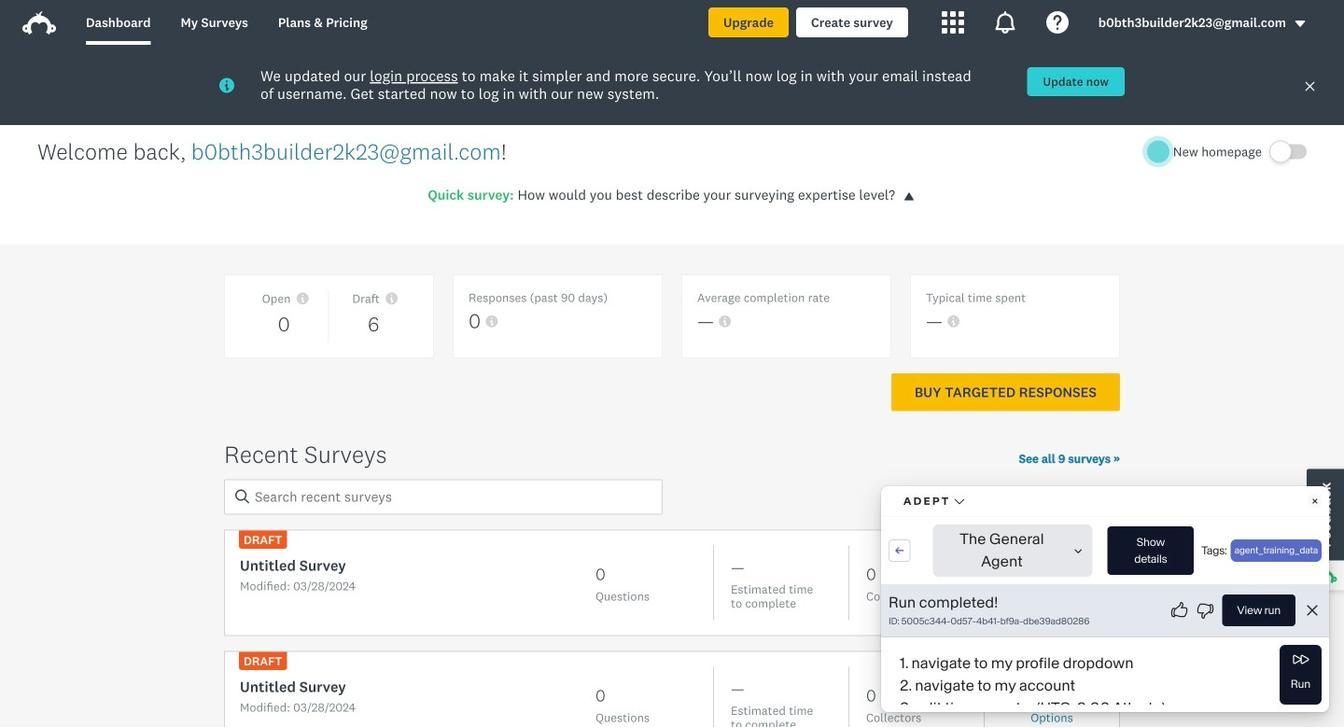 Task type: describe. For each thing, give the bounding box(es) containing it.
x image
[[1304, 80, 1316, 92]]

surveymonkey logo image
[[22, 11, 56, 35]]

Search recent surveys text field
[[224, 479, 663, 515]]



Task type: vqa. For each thing, say whether or not it's contained in the screenshot.
New folder image
no



Task type: locate. For each thing, give the bounding box(es) containing it.
help icon image
[[1046, 11, 1069, 34]]

None field
[[224, 479, 663, 515]]

1 menu item from the top
[[1158, 45, 1322, 90]]

products icon image
[[942, 11, 964, 34], [994, 11, 1016, 34]]

1 horizontal spatial products icon image
[[994, 11, 1016, 34]]

2 products icon image from the left
[[994, 11, 1016, 34]]

menu item
[[1158, 45, 1322, 90], [1158, 90, 1322, 134]]

0 horizontal spatial products icon image
[[942, 11, 964, 34]]

1 products icon image from the left
[[942, 11, 964, 34]]

2 menu item from the top
[[1158, 90, 1322, 134]]

dropdown arrow image
[[1294, 17, 1307, 30]]



